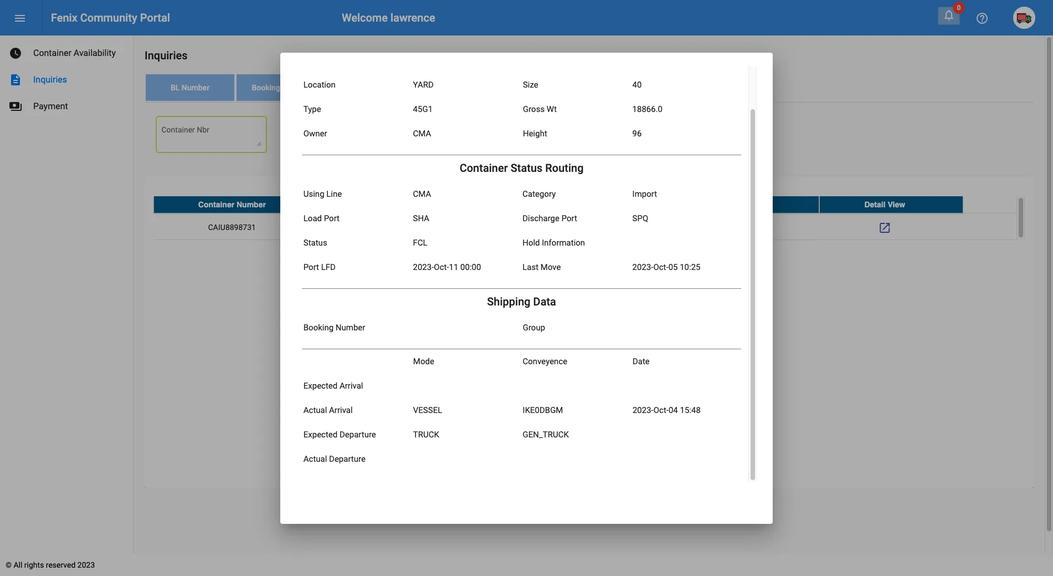 Task type: describe. For each thing, give the bounding box(es) containing it.
04
[[669, 405, 678, 415]]

2023- for 2023-oct-05 10:25
[[633, 262, 654, 272]]

number inside column header
[[237, 200, 266, 209]]

payment
[[33, 101, 68, 111]]

container status routing
[[460, 161, 584, 174]]

no color image
[[9, 100, 22, 113]]

move
[[541, 262, 561, 272]]

ike0dbgm
[[523, 405, 564, 415]]

detail
[[865, 200, 886, 209]]

yard inside open_in_new row
[[745, 223, 765, 232]]

data
[[534, 295, 557, 308]]

using line
[[304, 189, 342, 199]]

port lfd
[[304, 262, 336, 272]]

expected arrival
[[304, 381, 363, 391]]

3 cell from the left
[[559, 213, 690, 241]]

10:25
[[680, 262, 701, 272]]

gross
[[523, 104, 545, 114]]

portal
[[140, 11, 170, 24]]

2023
[[78, 561, 95, 569]]

hold
[[523, 238, 540, 248]]

container number column header
[[154, 196, 298, 213]]

menu
[[13, 12, 27, 25]]

sha
[[413, 213, 430, 223]]

gen_truck
[[523, 429, 569, 439]]

2023- for 2023-oct-04 15:48
[[633, 405, 654, 415]]

welcome lawrence
[[342, 11, 436, 24]]

row inside open_in_new grid
[[154, 196, 1017, 213]]

load
[[304, 213, 322, 223]]

expected departure
[[304, 429, 376, 439]]

© all rights reserved 2023
[[6, 561, 95, 569]]

view
[[888, 200, 906, 209]]

container number
[[198, 200, 266, 209]]

2 column header from the left
[[428, 196, 559, 213]]

notifications_none
[[943, 8, 956, 22]]

community
[[80, 11, 137, 24]]

hold information
[[523, 238, 586, 248]]

bl number tab panel
[[145, 103, 1035, 488]]

import
[[633, 189, 658, 199]]

notifications_none button
[[939, 7, 961, 25]]

open_in_new grid
[[154, 196, 1026, 241]]

actual for actual departure
[[304, 454, 327, 464]]

location
[[304, 80, 336, 90]]

open_in_new button
[[874, 216, 897, 238]]

2023- for 2023-oct-11 00:00
[[413, 262, 434, 272]]

fenix community portal
[[51, 11, 170, 24]]

11
[[449, 262, 459, 272]]

availability
[[74, 48, 116, 58]]

expected for expected arrival
[[304, 381, 338, 391]]

0 vertical spatial booking number
[[252, 83, 310, 92]]

fcl
[[413, 238, 428, 248]]

container for container number
[[198, 200, 235, 209]]

date
[[633, 356, 650, 366]]

category
[[523, 189, 556, 199]]

15:48
[[681, 405, 701, 415]]

open_in_new
[[879, 221, 892, 235]]

discharge port
[[523, 213, 578, 223]]

routing
[[546, 161, 584, 174]]

all
[[14, 561, 22, 569]]

size
[[523, 80, 539, 90]]

actual departure
[[304, 454, 366, 464]]

rights
[[24, 561, 44, 569]]

watch_later
[[9, 47, 22, 60]]

navigation containing watch_later
[[0, 35, 133, 120]]

©
[[6, 561, 12, 569]]

last
[[523, 262, 539, 272]]

0 horizontal spatial port
[[304, 262, 319, 272]]

0 vertical spatial yard
[[413, 80, 434, 90]]

search
[[293, 136, 317, 145]]

truck
[[413, 429, 440, 439]]

1 horizontal spatial booking
[[304, 322, 334, 332]]

shipping data
[[487, 295, 557, 308]]

information
[[542, 238, 586, 248]]

inquiries inside navigation
[[33, 74, 67, 85]]

container availability
[[33, 48, 116, 58]]

00:00
[[461, 262, 481, 272]]

2023-oct-04 15:48
[[633, 405, 701, 415]]

05
[[669, 262, 678, 272]]

no color image for notifications_none popup button
[[943, 8, 956, 22]]

cma for using line
[[413, 189, 432, 199]]

oct- for 11
[[434, 262, 449, 272]]

owner
[[304, 128, 327, 138]]

vessel
[[413, 405, 443, 415]]



Task type: vqa. For each thing, say whether or not it's contained in the screenshot.


Task type: locate. For each thing, give the bounding box(es) containing it.
load port
[[304, 213, 340, 223]]

no color image
[[943, 8, 956, 22], [13, 12, 27, 25], [976, 12, 990, 25], [9, 47, 22, 60], [9, 73, 22, 86], [879, 221, 892, 235]]

row
[[154, 196, 1017, 213]]

actual
[[304, 405, 327, 415], [304, 454, 327, 464]]

gross wt
[[523, 104, 557, 114]]

departure down expected departure
[[329, 454, 366, 464]]

0 vertical spatial arrival
[[340, 381, 363, 391]]

booking
[[252, 83, 280, 92], [304, 322, 334, 332]]

row containing container number
[[154, 196, 1017, 213]]

None text field
[[162, 126, 261, 146]]

search button
[[284, 130, 326, 150]]

port left lfd
[[304, 262, 319, 272]]

2023-oct-11 00:00
[[413, 262, 481, 272]]

yard
[[413, 80, 434, 90], [745, 223, 765, 232]]

arrival up "actual arrival" on the left bottom
[[340, 381, 363, 391]]

conveyence
[[523, 356, 568, 366]]

oct- left 15:48
[[654, 405, 669, 415]]

3 column header from the left
[[559, 196, 690, 213]]

using
[[304, 189, 325, 199]]

cma for owner
[[413, 128, 432, 138]]

1 vertical spatial arrival
[[329, 405, 353, 415]]

oct- for 04
[[654, 405, 669, 415]]

spq
[[633, 213, 649, 223]]

1 vertical spatial status
[[304, 238, 327, 248]]

0 horizontal spatial status
[[304, 238, 327, 248]]

inquiries up the payment
[[33, 74, 67, 85]]

container inside column header
[[198, 200, 235, 209]]

no color image up watch_later
[[13, 12, 27, 25]]

no color image containing help_outline
[[976, 12, 990, 25]]

no color image inside notifications_none popup button
[[943, 8, 956, 22]]

1 vertical spatial expected
[[304, 429, 338, 439]]

port right load
[[324, 213, 340, 223]]

booking number
[[252, 83, 310, 92], [304, 322, 366, 332]]

no color image containing open_in_new
[[879, 221, 892, 235]]

1 actual from the top
[[304, 405, 327, 415]]

type
[[304, 104, 321, 114]]

position
[[740, 200, 770, 209]]

wt
[[547, 104, 557, 114]]

0 vertical spatial expected
[[304, 381, 338, 391]]

no color image up payments
[[9, 73, 22, 86]]

column header down container status routing
[[428, 196, 559, 213]]

2 actual from the top
[[304, 454, 327, 464]]

port for discharge port
[[562, 213, 578, 223]]

column header up load port
[[298, 196, 428, 213]]

container for container status routing
[[460, 161, 508, 174]]

port
[[324, 213, 340, 223], [562, 213, 578, 223], [304, 262, 319, 272]]

0 vertical spatial status
[[511, 161, 543, 174]]

1 cell from the left
[[298, 213, 428, 241]]

departure for expected departure
[[340, 429, 376, 439]]

2 expected from the top
[[304, 429, 338, 439]]

1 horizontal spatial port
[[324, 213, 340, 223]]

2 vertical spatial container
[[198, 200, 235, 209]]

oct- for 05
[[654, 262, 669, 272]]

cell
[[298, 213, 428, 241], [428, 213, 559, 241], [559, 213, 690, 241]]

0 vertical spatial booking
[[252, 83, 280, 92]]

navigation
[[0, 35, 133, 120]]

no color image containing notifications_none
[[943, 8, 956, 22]]

no color image for open_in_new "button"
[[879, 221, 892, 235]]

container
[[33, 48, 71, 58], [460, 161, 508, 174], [198, 200, 235, 209]]

1 horizontal spatial container
[[198, 200, 235, 209]]

lfd
[[321, 262, 336, 272]]

1 expected from the top
[[304, 381, 338, 391]]

caiu8898731
[[208, 223, 256, 232]]

2023- down fcl
[[413, 262, 434, 272]]

2023-oct-05 10:25
[[633, 262, 701, 272]]

detail view
[[865, 200, 906, 209]]

arrival
[[340, 381, 363, 391], [329, 405, 353, 415]]

2 horizontal spatial container
[[460, 161, 508, 174]]

mode
[[413, 356, 435, 366]]

height
[[523, 128, 548, 138]]

port for load port
[[324, 213, 340, 223]]

cell down import
[[559, 213, 690, 241]]

1 vertical spatial yard
[[745, 223, 765, 232]]

0 vertical spatial departure
[[340, 429, 376, 439]]

column header
[[298, 196, 428, 213], [428, 196, 559, 213], [559, 196, 690, 213]]

departure
[[340, 429, 376, 439], [329, 454, 366, 464]]

no color image for help_outline popup button
[[976, 12, 990, 25]]

help_outline button
[[972, 7, 994, 29]]

0 horizontal spatial yard
[[413, 80, 434, 90]]

open_in_new row
[[154, 213, 1017, 241]]

0 vertical spatial inquiries
[[145, 49, 188, 62]]

1 vertical spatial inquiries
[[33, 74, 67, 85]]

welcome
[[342, 11, 388, 24]]

status
[[511, 161, 543, 174], [304, 238, 327, 248]]

help_outline
[[976, 12, 990, 25]]

inquiries up bl
[[145, 49, 188, 62]]

actual for actual arrival
[[304, 405, 327, 415]]

status up 'category'
[[511, 161, 543, 174]]

actual down expected arrival
[[304, 405, 327, 415]]

no color image inside help_outline popup button
[[976, 12, 990, 25]]

96
[[633, 128, 642, 138]]

line
[[327, 189, 342, 199]]

2023- left 05
[[633, 262, 654, 272]]

arrival for expected arrival
[[340, 381, 363, 391]]

column header up spq
[[559, 196, 690, 213]]

status down load
[[304, 238, 327, 248]]

actual arrival
[[304, 405, 353, 415]]

no color image left help_outline popup button
[[943, 8, 956, 22]]

2023- left the 04
[[633, 405, 654, 415]]

1 horizontal spatial yard
[[745, 223, 765, 232]]

no color image for menu button
[[13, 12, 27, 25]]

oct- left the 10:25
[[654, 262, 669, 272]]

1 vertical spatial actual
[[304, 454, 327, 464]]

bl number
[[171, 83, 210, 92]]

actual down expected departure
[[304, 454, 327, 464]]

inquiries
[[145, 49, 188, 62], [33, 74, 67, 85]]

18866.0
[[633, 104, 663, 114]]

container inside navigation
[[33, 48, 71, 58]]

last move
[[523, 262, 561, 272]]

oct- left the 00:00 in the top of the page
[[434, 262, 449, 272]]

40
[[633, 80, 642, 90]]

2 cell from the left
[[428, 213, 559, 241]]

1 horizontal spatial inquiries
[[145, 49, 188, 62]]

1 vertical spatial cma
[[413, 189, 432, 199]]

reserved
[[46, 561, 76, 569]]

bl
[[171, 83, 180, 92]]

0 vertical spatial container
[[33, 48, 71, 58]]

45g1
[[413, 104, 433, 114]]

expected up "actual arrival" on the left bottom
[[304, 381, 338, 391]]

lawrence
[[391, 11, 436, 24]]

no color image inside open_in_new "button"
[[879, 221, 892, 235]]

cma up sha
[[413, 189, 432, 199]]

no color image inside menu button
[[13, 12, 27, 25]]

position column header
[[690, 196, 820, 213]]

fenix
[[51, 11, 78, 24]]

0 vertical spatial actual
[[304, 405, 327, 415]]

no color image containing menu
[[13, 12, 27, 25]]

1 vertical spatial booking
[[304, 322, 334, 332]]

tab
[[328, 74, 416, 101]]

shipping
[[487, 295, 531, 308]]

no color image up description
[[9, 47, 22, 60]]

cell down line at left
[[298, 213, 428, 241]]

payments
[[9, 100, 22, 113]]

group
[[523, 322, 546, 332]]

no color image containing watch_later
[[9, 47, 22, 60]]

1 cma from the top
[[413, 128, 432, 138]]

1 vertical spatial booking number
[[304, 322, 366, 332]]

expected
[[304, 381, 338, 391], [304, 429, 338, 439]]

expected down "actual arrival" on the left bottom
[[304, 429, 338, 439]]

departure for actual departure
[[329, 454, 366, 464]]

no color image right notifications_none popup button
[[976, 12, 990, 25]]

oct-
[[434, 262, 449, 272], [654, 262, 669, 272], [654, 405, 669, 415]]

cma down 45g1
[[413, 128, 432, 138]]

no color image containing description
[[9, 73, 22, 86]]

arrival up expected departure
[[329, 405, 353, 415]]

2 cma from the top
[[413, 189, 432, 199]]

cell up the 00:00 in the top of the page
[[428, 213, 559, 241]]

no color image down detail view
[[879, 221, 892, 235]]

1 vertical spatial departure
[[329, 454, 366, 464]]

description
[[9, 73, 22, 86]]

2 horizontal spatial port
[[562, 213, 578, 223]]

1 vertical spatial container
[[460, 161, 508, 174]]

detail view column header
[[820, 196, 964, 213]]

discharge
[[523, 213, 560, 223]]

1 horizontal spatial status
[[511, 161, 543, 174]]

yard down position
[[745, 223, 765, 232]]

cma
[[413, 128, 432, 138], [413, 189, 432, 199]]

0 horizontal spatial booking
[[252, 83, 280, 92]]

1 column header from the left
[[298, 196, 428, 213]]

arrival for actual arrival
[[329, 405, 353, 415]]

departure up actual departure
[[340, 429, 376, 439]]

booking number tab panel
[[145, 103, 1035, 488]]

number
[[182, 83, 210, 92], [282, 83, 310, 92], [237, 200, 266, 209], [336, 322, 366, 332]]

2023-
[[413, 262, 434, 272], [633, 262, 654, 272], [633, 405, 654, 415]]

menu button
[[9, 7, 31, 29]]

0 horizontal spatial container
[[33, 48, 71, 58]]

0 vertical spatial cma
[[413, 128, 432, 138]]

yard up 45g1
[[413, 80, 434, 90]]

0 horizontal spatial inquiries
[[33, 74, 67, 85]]

port up "information"
[[562, 213, 578, 223]]

container for container availability
[[33, 48, 71, 58]]

expected for expected departure
[[304, 429, 338, 439]]



